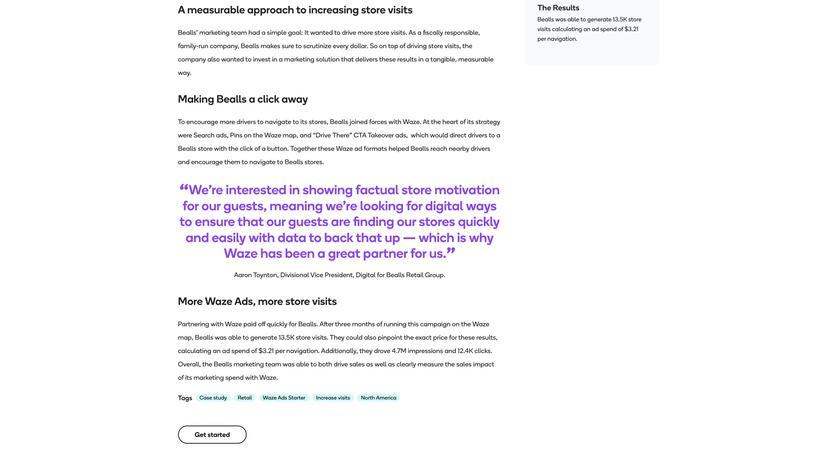 Task type: vqa. For each thing, say whether or not it's contained in the screenshot.
"its" inside Partnering with Waze paid off quickly for Bealls. After three months of running this campaign on the Waze map, Bealls was able to generate 13.5K store visits. They could also pinpoint the exact price for these results, calculating an ad spend of $3.21 per navigation. Additionally, they drove 4.7M impressions and 12.4K clicks. Overall, the Bealls marketing team was able to both drive sales as well as clearly measure the sales impact of its marketing spend with Waze.
yes



Task type: describe. For each thing, give the bounding box(es) containing it.
case study link
[[196, 394, 231, 402]]

vice
[[311, 271, 324, 279]]

able inside bealls was able to generate 13.5k store visits calculating an ad spend of $3.21 per navigation.
[[568, 16, 580, 23]]

results
[[553, 3, 580, 12]]

exact
[[416, 333, 432, 341]]

measurable inside bealls' marketing team had a simple goal: it wanted to drive more store visits. as a fiscally responsible, family-run company, bealls makes sure to scrutinize every dollar. so on top of driving store visits, the company also wanted to invest in a marketing solution that delivers these results in a tangible, measurable way.
[[459, 55, 494, 63]]

which inside the to encourage more drivers to navigate to its stores, bealls joined forces with waze. at the heart of its strategy were search ads, pins on the waze map, and "drive there" cta takeover ads,  which would direct drivers to a bealls store with the click of a button. together these waze ad formats helped bealls reach nearby drivers and encourage them to navigate to bealls stores.
[[411, 131, 429, 139]]

motivation
[[435, 182, 500, 198]]

a
[[178, 3, 185, 16]]

delivers
[[356, 55, 378, 63]]

there"
[[333, 131, 352, 139]]

1 vertical spatial spend
[[232, 347, 250, 355]]

ad inside the to encourage more drivers to navigate to its stores, bealls joined forces with waze. at the heart of its strategy were search ads, pins on the waze map, and "drive there" cta takeover ads,  which would direct drivers to a bealls store with the click of a button. together these waze ad formats helped bealls reach nearby drivers and encourage them to navigate to bealls stores.
[[355, 144, 363, 153]]

they
[[330, 333, 345, 341]]

formats
[[364, 144, 387, 153]]

makes
[[261, 42, 280, 50]]

north america
[[361, 395, 397, 401]]

2 sales from the left
[[457, 360, 472, 368]]

impressions
[[408, 347, 443, 355]]

visits up after at the bottom left
[[312, 295, 337, 308]]

has
[[261, 245, 282, 261]]

$3.21 inside partnering with waze paid off quickly for bealls. after three months of running this campaign on the waze map, bealls was able to generate 13.5k store visits. they could also pinpoint the exact price for these results, calculating an ad spend of $3.21 per navigation. additionally, they drove 4.7m impressions and 12.4k clicks. overall, the bealls marketing team was able to both drive sales as well as clearly measure the sales impact of its marketing spend with waze.
[[259, 347, 274, 355]]

2 vertical spatial spend
[[226, 373, 244, 381]]

north
[[361, 395, 375, 401]]

sure
[[282, 42, 294, 50]]

strategy
[[476, 118, 501, 126]]

team inside bealls' marketing team had a simple goal: it wanted to drive more store visits. as a fiscally responsible, family-run company, bealls makes sure to scrutinize every dollar. so on top of driving store visits, the company also wanted to invest in a marketing solution that delivers these results in a tangible, measurable way.
[[231, 28, 247, 36]]

2 horizontal spatial our
[[397, 213, 416, 229]]

toynton,
[[253, 271, 279, 279]]

0 vertical spatial drivers
[[237, 118, 256, 126]]

on inside partnering with waze paid off quickly for bealls. after three months of running this campaign on the waze map, bealls was able to generate 13.5k store visits. they could also pinpoint the exact price for these results, calculating an ad spend of $3.21 per navigation. additionally, they drove 4.7m impressions and 12.4k clicks. overall, the bealls marketing team was able to both drive sales as well as clearly measure the sales impact of its marketing spend with waze.
[[452, 320, 460, 328]]

stores
[[419, 213, 456, 229]]

per inside bealls was able to generate 13.5k store visits calculating an ad spend of $3.21 per navigation.
[[538, 35, 546, 42]]

increase visits
[[316, 395, 350, 401]]

a inside we're interested in showing factual store motivation for our guests, meaning we're looking for digital ways to ensure that our guests are finding our stores quickly and easily with data to back that up — which is why waze has been a great partner for us.
[[318, 245, 326, 261]]

would
[[430, 131, 448, 139]]

"drive
[[313, 131, 331, 139]]

waze up button.
[[265, 131, 281, 139]]

the up 'them'
[[229, 144, 239, 153]]

get started
[[195, 431, 230, 439]]

dollar.
[[350, 42, 369, 50]]

had
[[249, 28, 260, 36]]

the right "overall,"
[[202, 360, 212, 368]]

waze ads starter
[[263, 395, 306, 401]]

finding
[[353, 213, 395, 229]]

with right the forces
[[389, 118, 402, 126]]

to inside bealls was able to generate 13.5k store visits calculating an ad spend of $3.21 per navigation.
[[581, 16, 587, 23]]

driving
[[407, 42, 427, 50]]

navigation. inside bealls was able to generate 13.5k store visits calculating an ad spend of $3.21 per navigation.
[[548, 35, 578, 42]]

waze down there"
[[336, 144, 353, 153]]

0 horizontal spatial that
[[238, 213, 264, 229]]

paid
[[244, 320, 257, 328]]

2 horizontal spatial in
[[419, 55, 424, 63]]

bealls.
[[298, 320, 318, 328]]

its inside partnering with waze paid off quickly for bealls. after three months of running this campaign on the waze map, bealls was able to generate 13.5k store visits. they could also pinpoint the exact price for these results, calculating an ad spend of $3.21 per navigation. additionally, they drove 4.7m impressions and 12.4k clicks. overall, the bealls marketing team was able to both drive sales as well as clearly measure the sales impact of its marketing spend with waze.
[[185, 373, 192, 381]]

case study
[[200, 395, 227, 401]]

spend inside bealls was able to generate 13.5k store visits calculating an ad spend of $3.21 per navigation.
[[601, 25, 617, 33]]

were
[[178, 131, 192, 139]]

off
[[258, 320, 266, 328]]

per inside partnering with waze paid off quickly for bealls. after three months of running this campaign on the waze map, bealls was able to generate 13.5k store visits. they could also pinpoint the exact price for these results, calculating an ad spend of $3.21 per navigation. additionally, they drove 4.7m impressions and 12.4k clicks. overall, the bealls marketing team was able to both drive sales as well as clearly measure the sales impact of its marketing spend with waze.
[[276, 347, 285, 355]]

and down were
[[178, 158, 190, 166]]

guests,
[[224, 197, 267, 214]]

12.4k
[[458, 347, 473, 355]]

waze up results,
[[473, 320, 490, 328]]

run
[[199, 42, 208, 50]]

reach
[[431, 144, 448, 153]]

group.
[[425, 271, 446, 279]]

drive inside partnering with waze paid off quickly for bealls. after three months of running this campaign on the waze map, bealls was able to generate 13.5k store visits. they could also pinpoint the exact price for these results, calculating an ad spend of $3.21 per navigation. additionally, they drove 4.7m impressions and 12.4k clicks. overall, the bealls marketing team was able to both drive sales as well as clearly measure the sales impact of its marketing spend with waze.
[[334, 360, 348, 368]]

visits. inside partnering with waze paid off quickly for bealls. after three months of running this campaign on the waze map, bealls was able to generate 13.5k store visits. they could also pinpoint the exact price for these results, calculating an ad spend of $3.21 per navigation. additionally, they drove 4.7m impressions and 12.4k clicks. overall, the bealls marketing team was able to both drive sales as well as clearly measure the sales impact of its marketing spend with waze.
[[312, 333, 329, 341]]

1 sales from the left
[[350, 360, 365, 368]]

1 horizontal spatial our
[[267, 213, 286, 229]]

1 vertical spatial wanted
[[221, 55, 244, 63]]

1 vertical spatial encourage
[[191, 158, 223, 166]]

the right "pins"
[[253, 131, 263, 139]]

2 horizontal spatial its
[[467, 118, 474, 126]]

well
[[375, 360, 387, 368]]

of inside bealls' marketing team had a simple goal: it wanted to drive more store visits. as a fiscally responsible, family-run company, bealls makes sure to scrutinize every dollar. so on top of driving store visits, the company also wanted to invest in a marketing solution that delivers these results in a tangible, measurable way.
[[400, 42, 406, 50]]

bealls' marketing team had a simple goal: it wanted to drive more store visits. as a fiscally responsible, family-run company, bealls makes sure to scrutinize every dollar. so on top of driving store visits, the company also wanted to invest in a marketing solution that delivers these results in a tangible, measurable way.
[[178, 28, 494, 77]]

more waze ads, more store visits
[[178, 295, 337, 308]]

at
[[423, 118, 430, 126]]

this
[[408, 320, 419, 328]]

0 horizontal spatial our
[[202, 197, 221, 214]]

the inside bealls' marketing team had a simple goal: it wanted to drive more store visits. as a fiscally responsible, family-run company, bealls makes sure to scrutinize every dollar. so on top of driving store visits, the company also wanted to invest in a marketing solution that delivers these results in a tangible, measurable way.
[[463, 42, 473, 50]]

digital
[[426, 197, 464, 214]]

both
[[319, 360, 332, 368]]

waze. inside the to encourage more drivers to navigate to its stores, bealls joined forces with waze. at the heart of its strategy were search ads, pins on the waze map, and "drive there" cta takeover ads,  which would direct drivers to a bealls store with the click of a button. together these waze ad formats helped bealls reach nearby drivers and encourage them to navigate to bealls stores.
[[403, 118, 422, 126]]

heart
[[443, 118, 459, 126]]

2 vertical spatial able
[[296, 360, 309, 368]]

measure
[[418, 360, 444, 368]]

with inside we're interested in showing factual store motivation for our guests, meaning we're looking for digital ways to ensure that our guests are finding our stores quickly and easily with data to back that up — which is why waze has been a great partner for us.
[[249, 229, 275, 245]]

are
[[331, 213, 351, 229]]

to
[[178, 118, 185, 126]]

so
[[370, 42, 378, 50]]

generate inside bealls was able to generate 13.5k store visits calculating an ad spend of $3.21 per navigation.
[[588, 16, 612, 23]]

results
[[398, 55, 417, 63]]

increasing
[[309, 3, 359, 16]]

2 vertical spatial drivers
[[471, 144, 491, 153]]

store inside we're interested in showing factual store motivation for our guests, meaning we're looking for digital ways to ensure that our guests are finding our stores quickly and easily with data to back that up — which is why waze has been a great partner for us.
[[402, 182, 432, 198]]

13.5k inside bealls was able to generate 13.5k store visits calculating an ad spend of $3.21 per navigation.
[[613, 16, 627, 23]]

price
[[434, 333, 448, 341]]

partnering
[[178, 320, 209, 328]]

ways
[[466, 197, 497, 214]]

0 vertical spatial navigate
[[265, 118, 292, 126]]

data
[[278, 229, 307, 245]]

case
[[200, 395, 212, 401]]

with down ads, on the top left of page
[[214, 144, 227, 153]]

visits. inside bealls' marketing team had a simple goal: it wanted to drive more store visits. as a fiscally responsible, family-run company, bealls makes sure to scrutinize every dollar. so on top of driving store visits, the company also wanted to invest in a marketing solution that delivers these results in a tangible, measurable way.
[[391, 28, 408, 36]]

could
[[346, 333, 363, 341]]

pinpoint
[[378, 333, 403, 341]]

1 vertical spatial able
[[228, 333, 241, 341]]

0 vertical spatial encourage
[[187, 118, 218, 126]]

visits inside bealls was able to generate 13.5k store visits calculating an ad spend of $3.21 per navigation.
[[538, 25, 551, 33]]

1 horizontal spatial more
[[258, 295, 283, 308]]

been
[[285, 245, 315, 261]]

study
[[214, 395, 227, 401]]

responsible,
[[445, 28, 480, 36]]

top
[[388, 42, 399, 50]]

invest
[[253, 55, 271, 63]]

family-
[[178, 42, 199, 50]]

factual
[[356, 182, 399, 198]]

approach
[[247, 3, 294, 16]]

0 vertical spatial measurable
[[187, 3, 245, 16]]

campaign
[[421, 320, 451, 328]]

calculating inside bealls was able to generate 13.5k store visits calculating an ad spend of $3.21 per navigation.
[[553, 25, 583, 33]]

with up "retail" link
[[245, 373, 258, 381]]

ads,
[[235, 295, 256, 308]]

get started link
[[178, 426, 247, 444]]

making
[[178, 93, 214, 105]]

results,
[[477, 333, 498, 341]]

why
[[469, 229, 494, 245]]

visits,
[[445, 42, 461, 50]]

away
[[282, 93, 308, 105]]

2 as from the left
[[388, 360, 395, 368]]

joined
[[350, 118, 368, 126]]

more inside the to encourage more drivers to navigate to its stores, bealls joined forces with waze. at the heart of its strategy were search ads, pins on the waze map, and "drive there" cta takeover ads,  which would direct drivers to a bealls store with the click of a button. together these waze ad formats helped bealls reach nearby drivers and encourage them to navigate to bealls stores.
[[220, 118, 235, 126]]

company,
[[210, 42, 239, 50]]



Task type: locate. For each thing, give the bounding box(es) containing it.
0 vertical spatial able
[[568, 16, 580, 23]]

1 vertical spatial waze.
[[260, 373, 278, 381]]

wanted
[[310, 28, 333, 36], [221, 55, 244, 63]]

bealls inside bealls' marketing team had a simple goal: it wanted to drive more store visits. as a fiscally responsible, family-run company, bealls makes sure to scrutinize every dollar. so on top of driving store visits, the company also wanted to invest in a marketing solution that delivers these results in a tangible, measurable way.
[[241, 42, 259, 50]]

that down "every"
[[341, 55, 354, 63]]

1 vertical spatial team
[[266, 360, 281, 368]]

1 vertical spatial navigate
[[250, 158, 276, 166]]

back
[[324, 229, 354, 245]]

0 horizontal spatial per
[[276, 347, 285, 355]]

it
[[305, 28, 309, 36]]

additionally,
[[321, 347, 358, 355]]

click down "pins"
[[240, 144, 253, 153]]

and inside we're interested in showing factual store motivation for our guests, meaning we're looking for digital ways to ensure that our guests are finding our stores quickly and easily with data to back that up — which is why waze has been a great partner for us.
[[186, 229, 209, 245]]

0 vertical spatial 13.5k
[[613, 16, 627, 23]]

that left up at the left of the page
[[356, 229, 382, 245]]

these
[[380, 55, 396, 63], [318, 144, 335, 153], [459, 333, 475, 341]]

1 vertical spatial drive
[[334, 360, 348, 368]]

generate
[[588, 16, 612, 23], [251, 333, 277, 341]]

its left stores,
[[301, 118, 308, 126]]

0 vertical spatial ad
[[592, 25, 599, 33]]

1 horizontal spatial calculating
[[553, 25, 583, 33]]

making bealls a click away
[[178, 93, 308, 105]]

the up 12.4k
[[461, 320, 471, 328]]

these inside bealls' marketing team had a simple goal: it wanted to drive more store visits. as a fiscally responsible, family-run company, bealls makes sure to scrutinize every dollar. so on top of driving store visits, the company also wanted to invest in a marketing solution that delivers these results in a tangible, measurable way.
[[380, 55, 396, 63]]

navigate up button.
[[265, 118, 292, 126]]

1 vertical spatial which
[[419, 229, 455, 245]]

0 horizontal spatial ad
[[222, 347, 230, 355]]

2 horizontal spatial that
[[356, 229, 382, 245]]

more up off
[[258, 295, 283, 308]]

visits. left as
[[391, 28, 408, 36]]

map, inside the to encourage more drivers to navigate to its stores, bealls joined forces with waze. at the heart of its strategy were search ads, pins on the waze map, and "drive there" cta takeover ads,  which would direct drivers to a bealls store with the click of a button. together these waze ad formats helped bealls reach nearby drivers and encourage them to navigate to bealls stores.
[[283, 131, 298, 139]]

1 horizontal spatial retail
[[407, 271, 424, 279]]

on right campaign
[[452, 320, 460, 328]]

takeover
[[368, 131, 394, 139]]

on inside the to encourage more drivers to navigate to its stores, bealls joined forces with waze. at the heart of its strategy were search ads, pins on the waze map, and "drive there" cta takeover ads,  which would direct drivers to a bealls store with the click of a button. together these waze ad formats helped bealls reach nearby drivers and encourage them to navigate to bealls stores.
[[244, 131, 252, 139]]

helped
[[389, 144, 409, 153]]

its down "overall,"
[[185, 373, 192, 381]]

visits.
[[391, 28, 408, 36], [312, 333, 329, 341]]

clicks.
[[475, 347, 493, 355]]

waze left paid at left
[[225, 320, 242, 328]]

0 horizontal spatial as
[[366, 360, 373, 368]]

which inside we're interested in showing factual store motivation for our guests, meaning we're looking for digital ways to ensure that our guests are finding our stores quickly and easily with data to back that up — which is why waze has been a great partner for us.
[[419, 229, 455, 245]]

quickly inside we're interested in showing factual store motivation for our guests, meaning we're looking for digital ways to ensure that our guests are finding our stores quickly and easily with data to back that up — which is why waze has been a great partner for us.
[[458, 213, 500, 229]]

aaron toynton, divisional vice president, digital for bealls retail group.
[[234, 271, 446, 279]]

2 horizontal spatial these
[[459, 333, 475, 341]]

these up 12.4k
[[459, 333, 475, 341]]

ads,
[[216, 131, 229, 139]]

showing
[[303, 182, 353, 198]]

2 horizontal spatial able
[[568, 16, 580, 23]]

2 horizontal spatial was
[[556, 16, 567, 23]]

them
[[225, 158, 240, 166]]

0 vertical spatial these
[[380, 55, 396, 63]]

0 horizontal spatial generate
[[251, 333, 277, 341]]

clearly
[[397, 360, 416, 368]]

0 horizontal spatial quickly
[[267, 320, 288, 328]]

1 vertical spatial navigation.
[[287, 347, 320, 355]]

0 horizontal spatial calculating
[[178, 347, 212, 355]]

its
[[301, 118, 308, 126], [467, 118, 474, 126], [185, 373, 192, 381]]

drivers right nearby
[[471, 144, 491, 153]]

these down "drive
[[318, 144, 335, 153]]

0 vertical spatial which
[[411, 131, 429, 139]]

its left strategy at top
[[467, 118, 474, 126]]

wanted up the scrutinize
[[310, 28, 333, 36]]

0 horizontal spatial waze.
[[260, 373, 278, 381]]

1 horizontal spatial an
[[584, 25, 591, 33]]

easily
[[212, 229, 246, 245]]

0 vertical spatial an
[[584, 25, 591, 33]]

and left easily
[[186, 229, 209, 245]]

1 vertical spatial drivers
[[468, 131, 488, 139]]

overall,
[[178, 360, 201, 368]]

1 vertical spatial measurable
[[459, 55, 494, 63]]

waze left ads
[[263, 395, 277, 401]]

looking
[[360, 197, 404, 214]]

2 horizontal spatial more
[[358, 28, 373, 36]]

search
[[194, 131, 215, 139]]

the
[[538, 3, 552, 12]]

map,
[[283, 131, 298, 139], [178, 333, 194, 341]]

also up they
[[364, 333, 377, 341]]

in right results
[[419, 55, 424, 63]]

in right invest
[[272, 55, 278, 63]]

retail inside "retail" link
[[238, 395, 252, 401]]

2 vertical spatial ad
[[222, 347, 230, 355]]

1 horizontal spatial generate
[[588, 16, 612, 23]]

as right well
[[388, 360, 395, 368]]

click inside the to encourage more drivers to navigate to its stores, bealls joined forces with waze. at the heart of its strategy were search ads, pins on the waze map, and "drive there" cta takeover ads,  which would direct drivers to a bealls store with the click of a button. together these waze ad formats helped bealls reach nearby drivers and encourage them to navigate to bealls stores.
[[240, 144, 253, 153]]

1 horizontal spatial its
[[301, 118, 308, 126]]

company
[[178, 55, 206, 63]]

1 horizontal spatial on
[[379, 42, 387, 50]]

president,
[[325, 271, 355, 279]]

these inside the to encourage more drivers to navigate to its stores, bealls joined forces with waze. at the heart of its strategy were search ads, pins on the waze map, and "drive there" cta takeover ads,  which would direct drivers to a bealls store with the click of a button. together these waze ad formats helped bealls reach nearby drivers and encourage them to navigate to bealls stores.
[[318, 144, 335, 153]]

on right "pins"
[[244, 131, 252, 139]]

map, up button.
[[283, 131, 298, 139]]

drivers down strategy at top
[[468, 131, 488, 139]]

retail right study
[[238, 395, 252, 401]]

calculating down results
[[553, 25, 583, 33]]

waze left the ads,
[[205, 295, 233, 308]]

a
[[262, 28, 266, 36], [418, 28, 422, 36], [279, 55, 283, 63], [426, 55, 429, 63], [249, 93, 255, 105], [497, 131, 501, 139], [262, 144, 266, 153], [318, 245, 326, 261]]

impact
[[474, 360, 495, 368]]

as left well
[[366, 360, 373, 368]]

ad inside bealls was able to generate 13.5k store visits calculating an ad spend of $3.21 per navigation.
[[592, 25, 599, 33]]

4.7m
[[392, 347, 407, 355]]

more up ads, on the top left of page
[[220, 118, 235, 126]]

on
[[379, 42, 387, 50], [244, 131, 252, 139], [452, 320, 460, 328]]

1 vertical spatial calculating
[[178, 347, 212, 355]]

the down responsible,
[[463, 42, 473, 50]]

encourage up search
[[187, 118, 218, 126]]

waze ads starter link
[[259, 394, 309, 402]]

team
[[231, 28, 247, 36], [266, 360, 281, 368]]

increase visits link
[[313, 394, 354, 402]]

and up the together at the left top
[[300, 131, 312, 139]]

store inside bealls was able to generate 13.5k store visits calculating an ad spend of $3.21 per navigation.
[[629, 16, 642, 23]]

0 horizontal spatial more
[[220, 118, 235, 126]]

navigate
[[265, 118, 292, 126], [250, 158, 276, 166]]

$3.21
[[625, 25, 639, 33], [259, 347, 274, 355]]

1 horizontal spatial measurable
[[459, 55, 494, 63]]

the down this
[[404, 333, 414, 341]]

1 as from the left
[[366, 360, 373, 368]]

visits. down after at the bottom left
[[312, 333, 329, 341]]

sales down 12.4k
[[457, 360, 472, 368]]

1 horizontal spatial was
[[283, 360, 295, 368]]

bealls'
[[178, 28, 198, 36]]

the right at
[[431, 118, 441, 126]]

2 horizontal spatial ad
[[592, 25, 599, 33]]

increase
[[316, 395, 337, 401]]

1 vertical spatial generate
[[251, 333, 277, 341]]

waze. inside partnering with waze paid off quickly for bealls. after three months of running this campaign on the waze map, bealls was able to generate 13.5k store visits. they could also pinpoint the exact price for these results, calculating an ad spend of $3.21 per navigation. additionally, they drove 4.7m impressions and 12.4k clicks. overall, the bealls marketing team was able to both drive sales as well as clearly measure the sales impact of its marketing spend with waze.
[[260, 373, 278, 381]]

drive down 'additionally,'
[[334, 360, 348, 368]]

0 vertical spatial navigation.
[[548, 35, 578, 42]]

also inside bealls' marketing team had a simple goal: it wanted to drive more store visits. as a fiscally responsible, family-run company, bealls makes sure to scrutinize every dollar. so on top of driving store visits, the company also wanted to invest in a marketing solution that delivers these results in a tangible, measurable way.
[[208, 55, 220, 63]]

after
[[320, 320, 334, 328]]

on inside bealls' marketing team had a simple goal: it wanted to drive more store visits. as a fiscally responsible, family-run company, bealls makes sure to scrutinize every dollar. so on top of driving store visits, the company also wanted to invest in a marketing solution that delivers these results in a tangible, measurable way.
[[379, 42, 387, 50]]

tangible,
[[431, 55, 457, 63]]

store
[[361, 3, 386, 16], [629, 16, 642, 23], [375, 28, 390, 36], [429, 42, 443, 50], [198, 144, 213, 153], [402, 182, 432, 198], [286, 295, 310, 308], [296, 333, 311, 341]]

stores,
[[309, 118, 329, 126]]

waze. up ads
[[260, 373, 278, 381]]

tags
[[178, 394, 192, 402]]

1 horizontal spatial quickly
[[458, 213, 500, 229]]

also inside partnering with waze paid off quickly for bealls. after three months of running this campaign on the waze map, bealls was able to generate 13.5k store visits. they could also pinpoint the exact price for these results, calculating an ad spend of $3.21 per navigation. additionally, they drove 4.7m impressions and 12.4k clicks. overall, the bealls marketing team was able to both drive sales as well as clearly measure the sales impact of its marketing spend with waze.
[[364, 333, 377, 341]]

direct
[[450, 131, 467, 139]]

0 vertical spatial more
[[358, 28, 373, 36]]

2 vertical spatial these
[[459, 333, 475, 341]]

0 vertical spatial click
[[258, 93, 280, 105]]

nearby
[[449, 144, 470, 153]]

store inside partnering with waze paid off quickly for bealls. after three months of running this campaign on the waze map, bealls was able to generate 13.5k store visits. they could also pinpoint the exact price for these results, calculating an ad spend of $3.21 per navigation. additionally, they drove 4.7m impressions and 12.4k clicks. overall, the bealls marketing team was able to both drive sales as well as clearly measure the sales impact of its marketing spend with waze.
[[296, 333, 311, 341]]

navigation. up both
[[287, 347, 320, 355]]

drivers up "pins"
[[237, 118, 256, 126]]

0 horizontal spatial its
[[185, 373, 192, 381]]

visits down the
[[538, 25, 551, 33]]

as
[[409, 28, 416, 36]]

starter
[[289, 395, 306, 401]]

marketing
[[199, 28, 230, 36], [284, 55, 315, 63], [234, 360, 264, 368], [194, 373, 224, 381]]

0 horizontal spatial click
[[240, 144, 253, 153]]

0 horizontal spatial was
[[215, 333, 227, 341]]

calculating inside partnering with waze paid off quickly for bealls. after three months of running this campaign on the waze map, bealls was able to generate 13.5k store visits. they could also pinpoint the exact price for these results, calculating an ad spend of $3.21 per navigation. additionally, they drove 4.7m impressions and 12.4k clicks. overall, the bealls marketing team was able to both drive sales as well as clearly measure the sales impact of its marketing spend with waze.
[[178, 347, 212, 355]]

a measurable approach to increasing store visits
[[178, 3, 413, 16]]

1 vertical spatial more
[[220, 118, 235, 126]]

1 horizontal spatial per
[[538, 35, 546, 42]]

0 horizontal spatial on
[[244, 131, 252, 139]]

1 horizontal spatial $3.21
[[625, 25, 639, 33]]

pins
[[230, 131, 243, 139]]

ad inside partnering with waze paid off quickly for bealls. after three months of running this campaign on the waze map, bealls was able to generate 13.5k store visits. they could also pinpoint the exact price for these results, calculating an ad spend of $3.21 per navigation. additionally, they drove 4.7m impressions and 12.4k clicks. overall, the bealls marketing team was able to both drive sales as well as clearly measure the sales impact of its marketing spend with waze.
[[222, 347, 230, 355]]

1 vertical spatial $3.21
[[259, 347, 274, 355]]

guests
[[289, 213, 329, 229]]

was inside bealls was able to generate 13.5k store visits calculating an ad spend of $3.21 per navigation.
[[556, 16, 567, 23]]

calculating up "overall,"
[[178, 347, 212, 355]]

1 vertical spatial these
[[318, 144, 335, 153]]

0 vertical spatial $3.21
[[625, 25, 639, 33]]

and inside partnering with waze paid off quickly for bealls. after three months of running this campaign on the waze map, bealls was able to generate 13.5k store visits. they could also pinpoint the exact price for these results, calculating an ad spend of $3.21 per navigation. additionally, they drove 4.7m impressions and 12.4k clicks. overall, the bealls marketing team was able to both drive sales as well as clearly measure the sales impact of its marketing spend with waze.
[[445, 347, 457, 355]]

these down top
[[380, 55, 396, 63]]

retail
[[407, 271, 424, 279], [238, 395, 252, 401]]

ensure
[[195, 213, 235, 229]]

1 vertical spatial click
[[240, 144, 253, 153]]

1 horizontal spatial team
[[266, 360, 281, 368]]

cta
[[354, 131, 367, 139]]

0 horizontal spatial in
[[272, 55, 278, 63]]

1 horizontal spatial visits.
[[391, 28, 408, 36]]

fiscally
[[423, 28, 444, 36]]

with left data
[[249, 229, 275, 245]]

america
[[376, 395, 397, 401]]

with right partnering
[[211, 320, 224, 328]]

1 horizontal spatial waze.
[[403, 118, 422, 126]]

which left the is
[[419, 229, 455, 245]]

divisional
[[281, 271, 309, 279]]

wanted down company,
[[221, 55, 244, 63]]

store inside the to encourage more drivers to navigate to its stores, bealls joined forces with waze. at the heart of its strategy were search ads, pins on the waze map, and "drive there" cta takeover ads,  which would direct drivers to a bealls store with the click of a button. together these waze ad formats helped bealls reach nearby drivers and encourage them to navigate to bealls stores.
[[198, 144, 213, 153]]

1 vertical spatial was
[[215, 333, 227, 341]]

bealls inside bealls was able to generate 13.5k store visits calculating an ad spend of $3.21 per navigation.
[[538, 16, 554, 23]]

0 horizontal spatial also
[[208, 55, 220, 63]]

waze
[[265, 131, 281, 139], [336, 144, 353, 153], [224, 245, 258, 261], [205, 295, 233, 308], [225, 320, 242, 328], [473, 320, 490, 328], [263, 395, 277, 401]]

that down interested at the left top of page
[[238, 213, 264, 229]]

spend
[[601, 25, 617, 33], [232, 347, 250, 355], [226, 373, 244, 381]]

$3.21 inside bealls was able to generate 13.5k store visits calculating an ad spend of $3.21 per navigation.
[[625, 25, 639, 33]]

1 horizontal spatial sales
[[457, 360, 472, 368]]

generate inside partnering with waze paid off quickly for bealls. after three months of running this campaign on the waze map, bealls was able to generate 13.5k store visits. they could also pinpoint the exact price for these results, calculating an ad spend of $3.21 per navigation. additionally, they drove 4.7m impressions and 12.4k clicks. overall, the bealls marketing team was able to both drive sales as well as clearly measure the sales impact of its marketing spend with waze.
[[251, 333, 277, 341]]

2 vertical spatial was
[[283, 360, 295, 368]]

—
[[403, 229, 416, 245]]

our
[[202, 197, 221, 214], [267, 213, 286, 229], [397, 213, 416, 229]]

0 vertical spatial per
[[538, 35, 546, 42]]

0 vertical spatial was
[[556, 16, 567, 23]]

13.5k inside partnering with waze paid off quickly for bealls. after three months of running this campaign on the waze map, bealls was able to generate 13.5k store visits. they could also pinpoint the exact price for these results, calculating an ad spend of $3.21 per navigation. additionally, they drove 4.7m impressions and 12.4k clicks. overall, the bealls marketing team was able to both drive sales as well as clearly measure the sales impact of its marketing spend with waze.
[[279, 333, 295, 341]]

in left showing
[[289, 182, 300, 198]]

0 vertical spatial on
[[379, 42, 387, 50]]

0 vertical spatial waze.
[[403, 118, 422, 126]]

quickly inside partnering with waze paid off quickly for bealls. after three months of running this campaign on the waze map, bealls was able to generate 13.5k store visits. they could also pinpoint the exact price for these results, calculating an ad spend of $3.21 per navigation. additionally, they drove 4.7m impressions and 12.4k clicks. overall, the bealls marketing team was able to both drive sales as well as clearly measure the sales impact of its marketing spend with waze.
[[267, 320, 288, 328]]

great
[[328, 245, 361, 261]]

us.
[[430, 245, 447, 261]]

also
[[208, 55, 220, 63], [364, 333, 377, 341]]

the results
[[538, 3, 580, 12]]

1 horizontal spatial wanted
[[310, 28, 333, 36]]

started
[[208, 431, 230, 439]]

waze up aaron
[[224, 245, 258, 261]]

0 horizontal spatial sales
[[350, 360, 365, 368]]

simple
[[267, 28, 287, 36]]

0 vertical spatial visits.
[[391, 28, 408, 36]]

interested
[[226, 182, 287, 198]]

0 horizontal spatial map,
[[178, 333, 194, 341]]

0 horizontal spatial retail
[[238, 395, 252, 401]]

0 vertical spatial retail
[[407, 271, 424, 279]]

more up dollar.
[[358, 28, 373, 36]]

that inside bealls' marketing team had a simple goal: it wanted to drive more store visits. as a fiscally responsible, family-run company, bealls makes sure to scrutinize every dollar. so on top of driving store visits, the company also wanted to invest in a marketing solution that delivers these results in a tangible, measurable way.
[[341, 55, 354, 63]]

in inside we're interested in showing factual store motivation for our guests, meaning we're looking for digital ways to ensure that our guests are finding our stores quickly and easily with data to back that up — which is why waze has been a great partner for us.
[[289, 182, 300, 198]]

retail left group.
[[407, 271, 424, 279]]

solution
[[316, 55, 340, 63]]

and left 12.4k
[[445, 347, 457, 355]]

an inside partnering with waze paid off quickly for bealls. after three months of running this campaign on the waze map, bealls was able to generate 13.5k store visits. they could also pinpoint the exact price for these results, calculating an ad spend of $3.21 per navigation. additionally, they drove 4.7m impressions and 12.4k clicks. overall, the bealls marketing team was able to both drive sales as well as clearly measure the sales impact of its marketing spend with waze.
[[213, 347, 221, 355]]

team inside partnering with waze paid off quickly for bealls. after three months of running this campaign on the waze map, bealls was able to generate 13.5k store visits. they could also pinpoint the exact price for these results, calculating an ad spend of $3.21 per navigation. additionally, they drove 4.7m impressions and 12.4k clicks. overall, the bealls marketing team was able to both drive sales as well as clearly measure the sales impact of its marketing spend with waze.
[[266, 360, 281, 368]]

more inside bealls' marketing team had a simple goal: it wanted to drive more store visits. as a fiscally responsible, family-run company, bealls makes sure to scrutinize every dollar. so on top of driving store visits, the company also wanted to invest in a marketing solution that delivers these results in a tangible, measurable way.
[[358, 28, 373, 36]]

every
[[333, 42, 349, 50]]

0 horizontal spatial wanted
[[221, 55, 244, 63]]

drive inside bealls' marketing team had a simple goal: it wanted to drive more store visits. as a fiscally responsible, family-run company, bealls makes sure to scrutinize every dollar. so on top of driving store visits, the company also wanted to invest in a marketing solution that delivers these results in a tangible, measurable way.
[[342, 28, 356, 36]]

navigation. inside partnering with waze paid off quickly for bealls. after three months of running this campaign on the waze map, bealls was able to generate 13.5k store visits. they could also pinpoint the exact price for these results, calculating an ad spend of $3.21 per navigation. additionally, they drove 4.7m impressions and 12.4k clicks. overall, the bealls marketing team was able to both drive sales as well as clearly measure the sales impact of its marketing spend with waze.
[[287, 347, 320, 355]]

drive up "every"
[[342, 28, 356, 36]]

drive
[[342, 28, 356, 36], [334, 360, 348, 368]]

on right so
[[379, 42, 387, 50]]

which down at
[[411, 131, 429, 139]]

1 vertical spatial per
[[276, 347, 285, 355]]

the right measure
[[445, 360, 455, 368]]

0 vertical spatial spend
[[601, 25, 617, 33]]

that
[[341, 55, 354, 63], [238, 213, 264, 229], [356, 229, 382, 245]]

waze. left at
[[403, 118, 422, 126]]

an inside bealls was able to generate 13.5k store visits calculating an ad spend of $3.21 per navigation.
[[584, 25, 591, 33]]

encourage left 'them'
[[191, 158, 223, 166]]

1 vertical spatial quickly
[[267, 320, 288, 328]]

visits right the increase
[[338, 395, 350, 401]]

map, inside partnering with waze paid off quickly for bealls. after three months of running this campaign on the waze map, bealls was able to generate 13.5k store visits. they could also pinpoint the exact price for these results, calculating an ad spend of $3.21 per navigation. additionally, they drove 4.7m impressions and 12.4k clicks. overall, the bealls marketing team was able to both drive sales as well as clearly measure the sales impact of its marketing spend with waze.
[[178, 333, 194, 341]]

0 vertical spatial generate
[[588, 16, 612, 23]]

click left away
[[258, 93, 280, 105]]

1 vertical spatial 13.5k
[[279, 333, 295, 341]]

1 horizontal spatial these
[[380, 55, 396, 63]]

three
[[335, 320, 351, 328]]

partnering with waze paid off quickly for bealls. after three months of running this campaign on the waze map, bealls was able to generate 13.5k store visits. they could also pinpoint the exact price for these results, calculating an ad spend of $3.21 per navigation. additionally, they drove 4.7m impressions and 12.4k clicks. overall, the bealls marketing team was able to both drive sales as well as clearly measure the sales impact of its marketing spend with waze.
[[178, 320, 498, 381]]

2 vertical spatial on
[[452, 320, 460, 328]]

waze inside we're interested in showing factual store motivation for our guests, meaning we're looking for digital ways to ensure that our guests are finding our stores quickly and easily with data to back that up — which is why waze has been a great partner for us.
[[224, 245, 258, 261]]

0 horizontal spatial visits.
[[312, 333, 329, 341]]

way.
[[178, 69, 192, 77]]

navigation.
[[548, 35, 578, 42], [287, 347, 320, 355]]

click
[[258, 93, 280, 105], [240, 144, 253, 153]]

0 horizontal spatial 13.5k
[[279, 333, 295, 341]]

visits up as
[[388, 3, 413, 16]]

also down run
[[208, 55, 220, 63]]

navigation. down results
[[548, 35, 578, 42]]

0 horizontal spatial able
[[228, 333, 241, 341]]

sales down they
[[350, 360, 365, 368]]

navigate down button.
[[250, 158, 276, 166]]

1 horizontal spatial map,
[[283, 131, 298, 139]]

was
[[556, 16, 567, 23], [215, 333, 227, 341], [283, 360, 295, 368]]

0 vertical spatial also
[[208, 55, 220, 63]]

1 horizontal spatial click
[[258, 93, 280, 105]]

0 horizontal spatial $3.21
[[259, 347, 274, 355]]

of inside bealls was able to generate 13.5k store visits calculating an ad spend of $3.21 per navigation.
[[619, 25, 624, 33]]

these inside partnering with waze paid off quickly for bealls. after three months of running this campaign on the waze map, bealls was able to generate 13.5k store visits. they could also pinpoint the exact price for these results, calculating an ad spend of $3.21 per navigation. additionally, they drove 4.7m impressions and 12.4k clicks. overall, the bealls marketing team was able to both drive sales as well as clearly measure the sales impact of its marketing spend with waze.
[[459, 333, 475, 341]]

map, down partnering
[[178, 333, 194, 341]]

0 horizontal spatial measurable
[[187, 3, 245, 16]]



